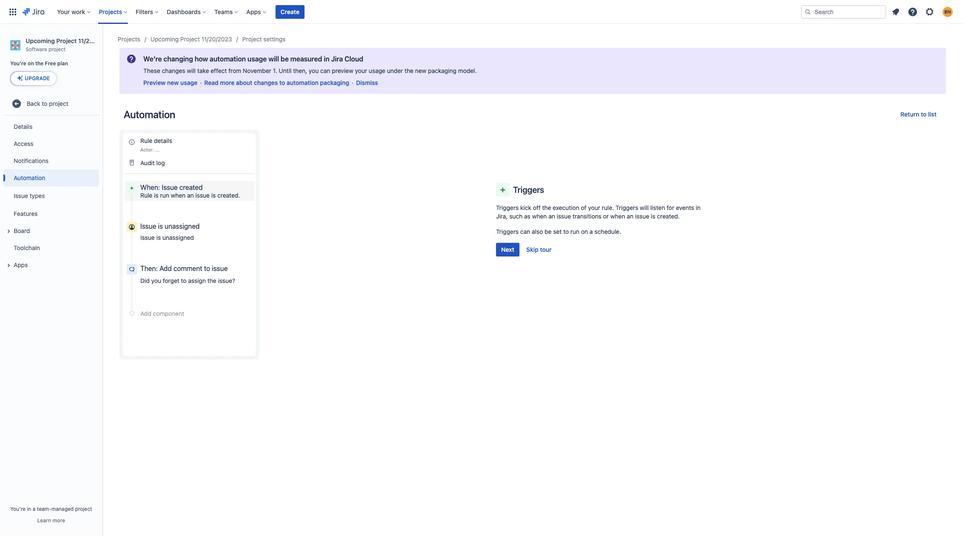 Task type: locate. For each thing, give the bounding box(es) containing it.
0 horizontal spatial project
[[56, 37, 77, 44]]

create button
[[276, 5, 305, 19]]

unassigned down when: issue created rule is run when an issue is created.
[[165, 222, 200, 230]]

triggers
[[513, 185, 544, 195], [496, 204, 519, 211], [616, 204, 639, 211], [496, 228, 519, 235]]

to
[[280, 79, 285, 86], [42, 100, 47, 107], [921, 111, 927, 118], [564, 228, 569, 235], [204, 265, 210, 272], [181, 277, 187, 284]]

1 you're from the top
[[10, 60, 26, 67]]

your work
[[57, 8, 85, 15]]

project up the details link
[[49, 100, 68, 107]]

1 horizontal spatial when
[[532, 213, 547, 220]]

help image
[[908, 7, 918, 17]]

apps right teams dropdown button
[[247, 8, 261, 15]]

1 horizontal spatial apps
[[247, 8, 261, 15]]

you right "then,"
[[309, 67, 319, 74]]

can left preview
[[321, 67, 330, 74]]

the right under on the left of the page
[[405, 67, 414, 74]]

0 vertical spatial you
[[309, 67, 319, 74]]

0 vertical spatial usage
[[248, 55, 267, 63]]

rule inside rule details actor: ...
[[140, 137, 152, 144]]

issue down created
[[196, 192, 210, 199]]

rule
[[140, 137, 152, 144], [140, 192, 152, 199]]

to inside button
[[921, 111, 927, 118]]

you inside we're changing how automation usage will be measured in jira cloud these changes will take effect from november 1. until then, you can preview your usage under the new packaging model.
[[309, 67, 319, 74]]

0 vertical spatial packaging
[[428, 67, 457, 74]]

0 horizontal spatial be
[[281, 55, 289, 63]]

1 vertical spatial your
[[588, 204, 601, 211]]

1 vertical spatial apps
[[14, 261, 28, 268]]

banner
[[0, 0, 964, 24]]

unassigned up the then: add comment to issue on the left of page
[[162, 234, 194, 241]]

1 vertical spatial project
[[49, 100, 68, 107]]

0 horizontal spatial created.
[[217, 192, 240, 199]]

more down 'managed'
[[53, 517, 65, 524]]

upcoming for upcoming project 11/20/2023 software project
[[26, 37, 55, 44]]

1 vertical spatial in
[[696, 204, 701, 211]]

in right events
[[696, 204, 701, 211]]

usage up dismiss
[[369, 67, 386, 74]]

project settings link
[[242, 34, 286, 44]]

add
[[160, 265, 172, 272]]

you
[[309, 67, 319, 74], [151, 277, 161, 284]]

1 horizontal spatial project
[[180, 35, 200, 43]]

new right preview
[[167, 79, 179, 86]]

an
[[187, 192, 194, 199], [549, 213, 555, 220], [627, 213, 634, 220]]

0 vertical spatial apps
[[247, 8, 261, 15]]

project
[[49, 46, 66, 52], [49, 100, 68, 107], [75, 506, 92, 512]]

expand image
[[3, 226, 14, 237]]

a left the team- at the bottom left of page
[[33, 506, 36, 512]]

0 horizontal spatial upcoming
[[26, 37, 55, 44]]

triggers image
[[498, 185, 508, 195]]

project up plan
[[49, 46, 66, 52]]

0 vertical spatial project
[[49, 46, 66, 52]]

automation
[[210, 55, 246, 63], [287, 79, 319, 86]]

1 vertical spatial be
[[545, 228, 552, 235]]

Search field
[[801, 5, 887, 19]]

run inside when: issue created rule is run when an issue is created.
[[160, 192, 169, 199]]

1 horizontal spatial a
[[590, 228, 593, 235]]

preview new usage button
[[143, 79, 198, 87]]

upcoming inside 'link'
[[151, 35, 179, 43]]

projects button
[[96, 5, 131, 19]]

project
[[180, 35, 200, 43], [242, 35, 262, 43], [56, 37, 77, 44]]

audit
[[140, 159, 155, 166]]

11/20/2023 down work
[[78, 37, 110, 44]]

your up dismiss
[[355, 67, 367, 74]]

0 horizontal spatial more
[[53, 517, 65, 524]]

0 horizontal spatial changes
[[162, 67, 185, 74]]

teams
[[215, 8, 233, 15]]

the left free
[[35, 60, 43, 67]]

usage up november
[[248, 55, 267, 63]]

will up 1.
[[269, 55, 279, 63]]

packaging inside we're changing how automation usage will be measured in jira cloud these changes will take effect from november 1. until then, you can preview your usage under the new packaging model.
[[428, 67, 457, 74]]

0 horizontal spatial ·
[[200, 79, 202, 86]]

0 horizontal spatial will
[[187, 67, 196, 74]]

the inside we're changing how automation usage will be measured in jira cloud these changes will take effect from november 1. until then, you can preview your usage under the new packaging model.
[[405, 67, 414, 74]]

on down software
[[28, 60, 34, 67]]

when:
[[140, 184, 160, 191]]

1 vertical spatial rule
[[140, 192, 152, 199]]

you're
[[10, 60, 26, 67], [10, 506, 26, 512]]

triggers for triggers can also be set to run on a schedule.
[[496, 228, 519, 235]]

a
[[590, 228, 593, 235], [33, 506, 36, 512]]

1 vertical spatial automation
[[287, 79, 319, 86]]

model.
[[458, 67, 477, 74]]

1 horizontal spatial will
[[269, 55, 279, 63]]

in inside we're changing how automation usage will be measured in jira cloud these changes will take effect from november 1. until then, you can preview your usage under the new packaging model.
[[324, 55, 330, 63]]

11/20/2023 inside upcoming project 11/20/2023 software project
[[78, 37, 110, 44]]

1 horizontal spatial 11/20/2023
[[202, 35, 232, 43]]

1 horizontal spatial new
[[415, 67, 427, 74]]

2 you're from the top
[[10, 506, 26, 512]]

1 horizontal spatial you
[[309, 67, 319, 74]]

rule up actor:
[[140, 137, 152, 144]]

an inside when: issue created rule is run when an issue is created.
[[187, 192, 194, 199]]

1 horizontal spatial in
[[324, 55, 330, 63]]

project up plan
[[56, 37, 77, 44]]

actor:
[[140, 147, 154, 152]]

1 vertical spatial new
[[167, 79, 179, 86]]

0 vertical spatial projects
[[99, 8, 122, 15]]

0 vertical spatial rule
[[140, 137, 152, 144]]

automation up the from
[[210, 55, 246, 63]]

new right under on the left of the page
[[415, 67, 427, 74]]

features link
[[3, 205, 99, 222]]

1 vertical spatial you're
[[10, 506, 26, 512]]

group
[[3, 116, 99, 276]]

apps inside dropdown button
[[247, 8, 261, 15]]

1 horizontal spatial your
[[588, 204, 601, 211]]

0 vertical spatial automation
[[124, 108, 175, 120]]

0 vertical spatial can
[[321, 67, 330, 74]]

off
[[533, 204, 541, 211]]

when down off
[[532, 213, 547, 220]]

the inside 'triggers kick off the execution of your rule. triggers will listen for events in jira, such as when an issue transitions or when an issue is created.'
[[543, 204, 551, 211]]

1 horizontal spatial created.
[[657, 213, 680, 220]]

0 vertical spatial more
[[220, 79, 235, 86]]

· left read
[[200, 79, 202, 86]]

2 horizontal spatial will
[[640, 204, 649, 211]]

0 horizontal spatial a
[[33, 506, 36, 512]]

an down created
[[187, 192, 194, 199]]

1 vertical spatial on
[[581, 228, 588, 235]]

new inside we're changing how automation usage will be measured in jira cloud these changes will take effect from november 1. until then, you can preview your usage under the new packaging model.
[[415, 67, 427, 74]]

will
[[269, 55, 279, 63], [187, 67, 196, 74], [640, 204, 649, 211]]

banner containing your work
[[0, 0, 964, 24]]

audit log button
[[125, 155, 254, 170]]

in left jira
[[324, 55, 330, 63]]

2 vertical spatial usage
[[180, 79, 198, 86]]

issue up the 'then:'
[[140, 234, 155, 241]]

1 vertical spatial automation
[[14, 174, 45, 181]]

1 horizontal spatial packaging
[[428, 67, 457, 74]]

triggers up the 'kick' at the right
[[513, 185, 544, 195]]

0 horizontal spatial run
[[160, 192, 169, 199]]

rule inside when: issue created rule is run when an issue is created.
[[140, 192, 152, 199]]

will left listen
[[640, 204, 649, 211]]

upcoming inside upcoming project 11/20/2023 software project
[[26, 37, 55, 44]]

created.
[[217, 192, 240, 199], [657, 213, 680, 220]]

upcoming up the we're
[[151, 35, 179, 43]]

0 horizontal spatial when
[[171, 192, 186, 199]]

project for upcoming project 11/20/2023
[[180, 35, 200, 43]]

apps down toolchain at the left top of the page
[[14, 261, 28, 268]]

changes down november
[[254, 79, 278, 86]]

in left the team- at the bottom left of page
[[27, 506, 31, 512]]

will left take at the top left of the page
[[187, 67, 196, 74]]

work
[[71, 8, 85, 15]]

is
[[154, 192, 159, 199], [211, 192, 216, 199], [651, 213, 656, 220], [158, 222, 163, 230], [156, 234, 161, 241]]

triggers down the jira,
[[496, 228, 519, 235]]

plan
[[57, 60, 68, 67]]

forget
[[163, 277, 179, 284]]

when down created
[[171, 192, 186, 199]]

run right set
[[571, 228, 580, 235]]

filters button
[[133, 5, 162, 19]]

0 horizontal spatial packaging
[[320, 79, 349, 86]]

sidebar navigation image
[[93, 34, 112, 51]]

learn more
[[37, 517, 65, 524]]

0 vertical spatial created.
[[217, 192, 240, 199]]

1 vertical spatial unassigned
[[162, 234, 194, 241]]

11/20/2023
[[202, 35, 232, 43], [78, 37, 110, 44]]

upcoming
[[151, 35, 179, 43], [26, 37, 55, 44]]

0 horizontal spatial can
[[321, 67, 330, 74]]

to left list on the top
[[921, 111, 927, 118]]

2 vertical spatial will
[[640, 204, 649, 211]]

dashboards button
[[164, 5, 209, 19]]

issue left types
[[14, 192, 28, 199]]

0 vertical spatial be
[[281, 55, 289, 63]]

projects
[[99, 8, 122, 15], [118, 35, 140, 43]]

is inside 'triggers kick off the execution of your rule. triggers will listen for events in jira, such as when an issue transitions or when an issue is created.'
[[651, 213, 656, 220]]

1 vertical spatial more
[[53, 517, 65, 524]]

created. inside when: issue created rule is run when an issue is created.
[[217, 192, 240, 199]]

projects right work
[[99, 8, 122, 15]]

project inside upcoming project 11/20/2023 software project
[[56, 37, 77, 44]]

rule details actor: ...
[[140, 137, 172, 152]]

...
[[155, 147, 160, 152]]

changes up preview new usage button
[[162, 67, 185, 74]]

details
[[14, 123, 33, 130]]

2 vertical spatial in
[[27, 506, 31, 512]]

automation
[[124, 108, 175, 120], [14, 174, 45, 181]]

1 vertical spatial packaging
[[320, 79, 349, 86]]

can
[[321, 67, 330, 74], [521, 228, 530, 235]]

0 vertical spatial run
[[160, 192, 169, 199]]

learn more button
[[37, 517, 65, 524]]

projects right sidebar navigation icon
[[118, 35, 140, 43]]

can left also
[[521, 228, 530, 235]]

1 horizontal spatial upcoming
[[151, 35, 179, 43]]

take
[[197, 67, 209, 74]]

an right or
[[627, 213, 634, 220]]

triggers right rule.
[[616, 204, 639, 211]]

created. inside 'triggers kick off the execution of your rule. triggers will listen for events in jira, such as when an issue transitions or when an issue is created.'
[[657, 213, 680, 220]]

more down the from
[[220, 79, 235, 86]]

0 vertical spatial new
[[415, 67, 427, 74]]

next
[[501, 246, 515, 253]]

jira image
[[22, 7, 44, 17], [22, 7, 44, 17]]

the right off
[[543, 204, 551, 211]]

an up set
[[549, 213, 555, 220]]

1 horizontal spatial more
[[220, 79, 235, 86]]

0 vertical spatial you're
[[10, 60, 26, 67]]

be inside we're changing how automation usage will be measured in jira cloud these changes will take effect from november 1. until then, you can preview your usage under the new packaging model.
[[281, 55, 289, 63]]

1 horizontal spatial ·
[[352, 79, 354, 86]]

0 vertical spatial changes
[[162, 67, 185, 74]]

1 horizontal spatial usage
[[248, 55, 267, 63]]

when
[[171, 192, 186, 199], [532, 213, 547, 220], [611, 213, 626, 220]]

triggers up the jira,
[[496, 204, 519, 211]]

issue right when:
[[162, 184, 178, 191]]

then: add comment to issue
[[140, 265, 228, 272]]

your
[[355, 67, 367, 74], [588, 204, 601, 211]]

1 vertical spatial projects
[[118, 35, 140, 43]]

0 horizontal spatial apps
[[14, 261, 28, 268]]

11/20/2023 up how
[[202, 35, 232, 43]]

managed
[[51, 506, 74, 512]]

project up how
[[180, 35, 200, 43]]

projects for projects popup button
[[99, 8, 122, 15]]

to right back
[[42, 100, 47, 107]]

1 vertical spatial a
[[33, 506, 36, 512]]

issue is unassigned issue is unassigned
[[140, 222, 200, 241]]

1 vertical spatial usage
[[369, 67, 386, 74]]

11/20/2023 for upcoming project 11/20/2023
[[202, 35, 232, 43]]

board
[[14, 227, 30, 234]]

2 rule from the top
[[140, 192, 152, 199]]

usage down take at the top left of the page
[[180, 79, 198, 86]]

november
[[243, 67, 271, 74]]

0 vertical spatial your
[[355, 67, 367, 74]]

under
[[387, 67, 403, 74]]

1 vertical spatial you
[[151, 277, 161, 284]]

11/20/2023 inside 'link'
[[202, 35, 232, 43]]

be left set
[[545, 228, 552, 235]]

0 horizontal spatial automation
[[210, 55, 246, 63]]

automation down notifications
[[14, 174, 45, 181]]

rule down when:
[[140, 192, 152, 199]]

automation up details at the top of the page
[[124, 108, 175, 120]]

0 horizontal spatial automation
[[14, 174, 45, 181]]

when right or
[[611, 213, 626, 220]]

you're left the team- at the bottom left of page
[[10, 506, 26, 512]]

1 vertical spatial will
[[187, 67, 196, 74]]

list
[[929, 111, 937, 118]]

1 horizontal spatial run
[[571, 228, 580, 235]]

you right did
[[151, 277, 161, 284]]

packaging
[[428, 67, 457, 74], [320, 79, 349, 86]]

be up until
[[281, 55, 289, 63]]

more inside button
[[53, 517, 65, 524]]

your profile and settings image
[[943, 7, 953, 17]]

· left dismiss
[[352, 79, 354, 86]]

you're up 'upgrade' button
[[10, 60, 26, 67]]

project for upcoming project 11/20/2023 software project
[[56, 37, 77, 44]]

1 horizontal spatial be
[[545, 228, 552, 235]]

automation down "then,"
[[287, 79, 319, 86]]

projects inside popup button
[[99, 8, 122, 15]]

from
[[229, 67, 241, 74]]

return to list button
[[896, 108, 942, 121]]

project left settings
[[242, 35, 262, 43]]

on down transitions
[[581, 228, 588, 235]]

notifications
[[14, 157, 49, 164]]

issue inside when: issue created rule is run when an issue is created.
[[162, 184, 178, 191]]

return
[[901, 111, 920, 118]]

run down log
[[160, 192, 169, 199]]

issue
[[162, 184, 178, 191], [14, 192, 28, 199], [140, 222, 156, 230], [140, 234, 155, 241]]

1 vertical spatial can
[[521, 228, 530, 235]]

2 horizontal spatial in
[[696, 204, 701, 211]]

apps inside button
[[14, 261, 28, 268]]

to down the then: add comment to issue on the left of page
[[181, 277, 187, 284]]

your right of
[[588, 204, 601, 211]]

0 vertical spatial in
[[324, 55, 330, 63]]

1 rule from the top
[[140, 137, 152, 144]]

dismiss button
[[356, 79, 378, 87]]

packaging down preview
[[320, 79, 349, 86]]

upcoming up software
[[26, 37, 55, 44]]

project inside 'link'
[[180, 35, 200, 43]]

1 vertical spatial created.
[[657, 213, 680, 220]]

upcoming project 11/20/2023
[[151, 35, 232, 43]]

project right 'managed'
[[75, 506, 92, 512]]

0 horizontal spatial 11/20/2023
[[78, 37, 110, 44]]

did
[[140, 277, 150, 284]]

to down until
[[280, 79, 285, 86]]

a down transitions
[[590, 228, 593, 235]]

packaging left model.
[[428, 67, 457, 74]]

teams button
[[212, 5, 241, 19]]

details link
[[3, 118, 99, 135]]

projects for projects link
[[118, 35, 140, 43]]

1 horizontal spatial changes
[[254, 79, 278, 86]]

your inside we're changing how automation usage will be measured in jira cloud these changes will take effect from november 1. until then, you can preview your usage under the new packaging model.
[[355, 67, 367, 74]]

your work button
[[55, 5, 94, 19]]

apps button
[[3, 257, 99, 274]]

0 horizontal spatial your
[[355, 67, 367, 74]]

triggers for triggers
[[513, 185, 544, 195]]

0 horizontal spatial an
[[187, 192, 194, 199]]

access link
[[3, 135, 99, 152]]



Task type: describe. For each thing, give the bounding box(es) containing it.
upcoming project 11/20/2023 link
[[151, 34, 232, 44]]

access
[[14, 140, 33, 147]]

1 vertical spatial changes
[[254, 79, 278, 86]]

expand image
[[3, 260, 14, 271]]

issue types link
[[3, 187, 99, 205]]

settings
[[264, 35, 286, 43]]

rule.
[[602, 204, 614, 211]]

search image
[[805, 8, 812, 15]]

issue inside when: issue created rule is run when an issue is created.
[[196, 192, 210, 199]]

how
[[195, 55, 208, 63]]

appswitcher icon image
[[8, 7, 18, 17]]

upgrade button
[[11, 72, 56, 85]]

0 horizontal spatial in
[[27, 506, 31, 512]]

issue down execution
[[557, 213, 571, 220]]

kick
[[521, 204, 532, 211]]

issue down when:
[[140, 222, 156, 230]]

issue?
[[218, 277, 235, 284]]

automation link
[[3, 170, 99, 187]]

back to project link
[[3, 95, 99, 112]]

2 vertical spatial project
[[75, 506, 92, 512]]

skip tour button
[[521, 243, 557, 256]]

apps button
[[244, 5, 270, 19]]

your
[[57, 8, 70, 15]]

also
[[532, 228, 543, 235]]

2 horizontal spatial when
[[611, 213, 626, 220]]

tour
[[540, 246, 552, 253]]

team-
[[37, 506, 51, 512]]

1 horizontal spatial an
[[549, 213, 555, 220]]

board button
[[3, 222, 99, 239]]

the left issue?
[[208, 277, 216, 284]]

about
[[236, 79, 252, 86]]

or
[[603, 213, 609, 220]]

then:
[[140, 265, 158, 272]]

projects link
[[118, 34, 140, 44]]

triggers kick off the execution of your rule. triggers will listen for events in jira, such as when an issue transitions or when an issue is created.
[[496, 204, 701, 220]]

issue types
[[14, 192, 45, 199]]

2 horizontal spatial an
[[627, 213, 634, 220]]

upcoming project 11/20/2023 software project
[[26, 37, 110, 52]]

set
[[554, 228, 562, 235]]

for
[[667, 204, 675, 211]]

1 horizontal spatial automation
[[124, 108, 175, 120]]

until
[[279, 67, 292, 74]]

next button
[[496, 243, 520, 256]]

your inside 'triggers kick off the execution of your rule. triggers will listen for events in jira, such as when an issue transitions or when an issue is created.'
[[588, 204, 601, 211]]

will inside 'triggers kick off the execution of your rule. triggers will listen for events in jira, such as when an issue transitions or when an issue is created.'
[[640, 204, 649, 211]]

1 horizontal spatial on
[[581, 228, 588, 235]]

1 vertical spatial run
[[571, 228, 580, 235]]

you're in a team-managed project
[[10, 506, 92, 512]]

dismiss
[[356, 79, 378, 86]]

create
[[281, 8, 300, 15]]

features
[[14, 210, 38, 217]]

when inside when: issue created rule is run when an issue is created.
[[171, 192, 186, 199]]

upcoming for upcoming project 11/20/2023
[[151, 35, 179, 43]]

2 horizontal spatial project
[[242, 35, 262, 43]]

audit log
[[140, 159, 165, 166]]

read more about changes to automation packaging button
[[204, 79, 349, 87]]

changes inside we're changing how automation usage will be measured in jira cloud these changes will take effect from november 1. until then, you can preview your usage under the new packaging model.
[[162, 67, 185, 74]]

0 horizontal spatial on
[[28, 60, 34, 67]]

then,
[[293, 67, 307, 74]]

jira
[[331, 55, 343, 63]]

read
[[204, 79, 219, 86]]

0 vertical spatial unassigned
[[165, 222, 200, 230]]

listen
[[651, 204, 665, 211]]

2 · from the left
[[352, 79, 354, 86]]

toolchain link
[[3, 239, 99, 257]]

0 vertical spatial a
[[590, 228, 593, 235]]

project inside upcoming project 11/20/2023 software project
[[49, 46, 66, 52]]

issue up issue?
[[212, 265, 228, 272]]

primary element
[[5, 0, 801, 24]]

automation inside automation link
[[14, 174, 45, 181]]

return to list
[[901, 111, 937, 118]]

back to project
[[27, 100, 68, 107]]

issue right or
[[635, 213, 650, 220]]

0 horizontal spatial new
[[167, 79, 179, 86]]

in inside 'triggers kick off the execution of your rule. triggers will listen for events in jira, such as when an issue transitions or when an issue is created.'
[[696, 204, 701, 211]]

skip tour
[[527, 246, 552, 253]]

triggers for triggers kick off the execution of your rule. triggers will listen for events in jira, such as when an issue transitions or when an issue is created.
[[496, 204, 519, 211]]

11/20/2023 for upcoming project 11/20/2023 software project
[[78, 37, 110, 44]]

effect
[[211, 67, 227, 74]]

notifications link
[[3, 152, 99, 170]]

did you forget to assign the issue?
[[140, 277, 235, 284]]

upgrade
[[25, 75, 50, 82]]

filters
[[136, 8, 153, 15]]

can inside we're changing how automation usage will be measured in jira cloud these changes will take effect from november 1. until then, you can preview your usage under the new packaging model.
[[321, 67, 330, 74]]

you're on the free plan
[[10, 60, 68, 67]]

1 horizontal spatial automation
[[287, 79, 319, 86]]

toolchain
[[14, 244, 40, 251]]

changing
[[164, 55, 193, 63]]

when: issue created rule is run when an issue is created.
[[140, 184, 240, 199]]

2 horizontal spatial usage
[[369, 67, 386, 74]]

skip
[[527, 246, 539, 253]]

we're changing how automation usage will be measured in jira cloud these changes will take effect from november 1. until then, you can preview your usage under the new packaging model.
[[143, 55, 477, 74]]

you're for you're in a team-managed project
[[10, 506, 26, 512]]

we're
[[143, 55, 162, 63]]

assign
[[188, 277, 206, 284]]

you're for you're on the free plan
[[10, 60, 26, 67]]

0 horizontal spatial usage
[[180, 79, 198, 86]]

project settings
[[242, 35, 286, 43]]

to right set
[[564, 228, 569, 235]]

schedule.
[[595, 228, 621, 235]]

comment
[[174, 265, 202, 272]]

jira,
[[496, 213, 508, 220]]

as
[[524, 213, 531, 220]]

types
[[30, 192, 45, 199]]

triggers can also be set to run on a schedule.
[[496, 228, 621, 235]]

1 horizontal spatial can
[[521, 228, 530, 235]]

automation inside we're changing how automation usage will be measured in jira cloud these changes will take effect from november 1. until then, you can preview your usage under the new packaging model.
[[210, 55, 246, 63]]

execution
[[553, 204, 580, 211]]

issue inside group
[[14, 192, 28, 199]]

1 · from the left
[[200, 79, 202, 86]]

cloud
[[345, 55, 363, 63]]

settings image
[[925, 7, 935, 17]]

to up assign
[[204, 265, 210, 272]]

software
[[26, 46, 47, 52]]

free
[[45, 60, 56, 67]]

preview
[[143, 79, 166, 86]]

preview
[[332, 67, 354, 74]]

0 vertical spatial will
[[269, 55, 279, 63]]

log
[[156, 159, 165, 166]]

learn
[[37, 517, 51, 524]]

measured
[[290, 55, 322, 63]]

0 horizontal spatial you
[[151, 277, 161, 284]]

back
[[27, 100, 40, 107]]

notifications image
[[891, 7, 901, 17]]

group containing details
[[3, 116, 99, 276]]



Task type: vqa. For each thing, say whether or not it's contained in the screenshot.
Issue inside the "When: Issue created Rule is run when an issue is created."
yes



